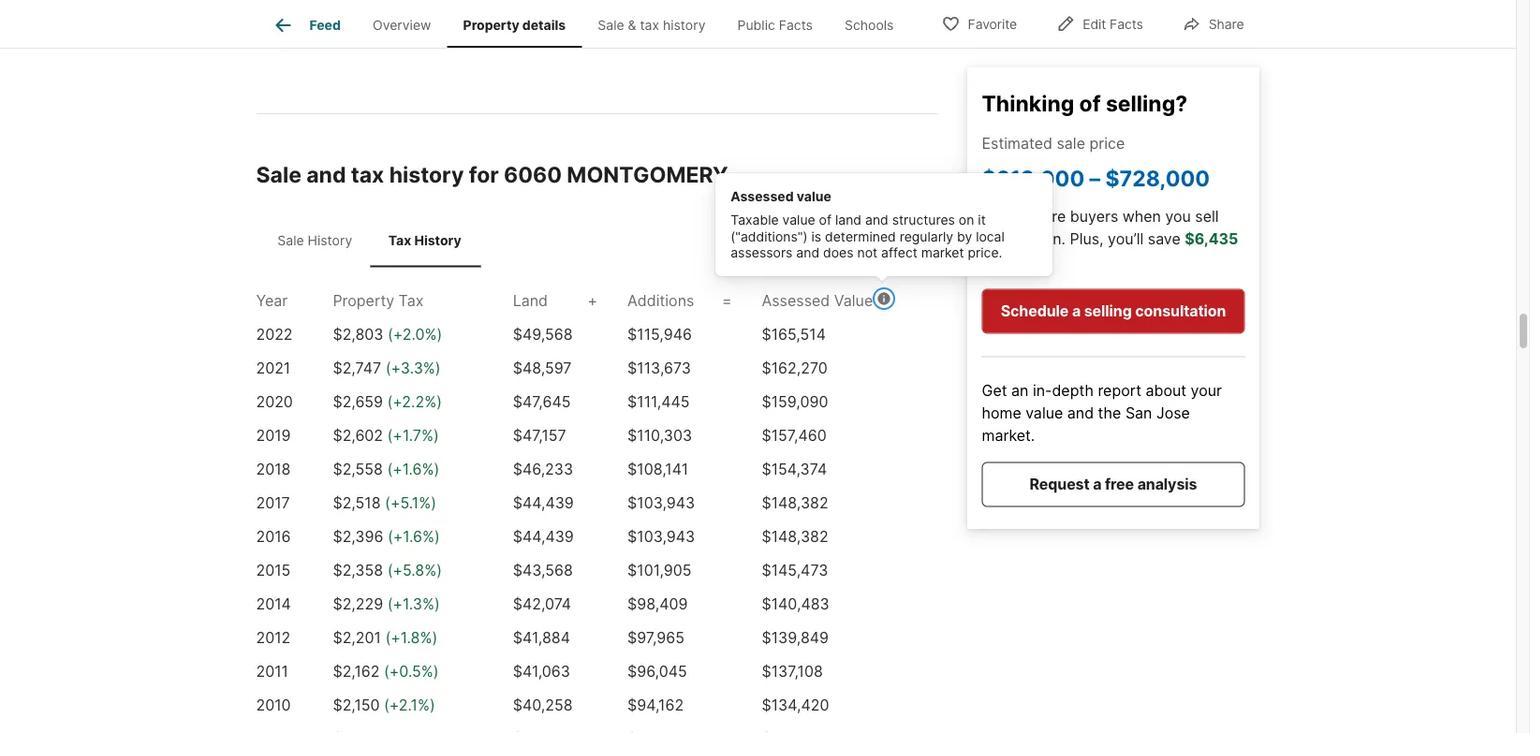 Task type: locate. For each thing, give the bounding box(es) containing it.
0 vertical spatial in
[[588, 23, 598, 36]]

–
[[1090, 165, 1101, 191]]

2 $148,382 from the top
[[762, 528, 829, 546]]

sale inside tab
[[598, 17, 624, 33]]

1 vertical spatial history
[[389, 161, 464, 187]]

reach more buyers when you sell with redfin. plus, you'll save
[[982, 207, 1219, 248]]

property left last
[[463, 17, 519, 33]]

sale up sale history
[[256, 161, 301, 187]]

when inside reach more buyers when you sell with redfin. plus, you'll save
[[1123, 207, 1161, 225]]

0 horizontal spatial a
[[1072, 302, 1081, 320]]

tab list
[[256, 0, 925, 48], [256, 213, 484, 267]]

1 vertical spatial $103,943
[[628, 528, 695, 546]]

assessed up $165,514
[[762, 292, 830, 310]]

$2,558 (+1.6%)
[[333, 460, 440, 479]]

a for request
[[1093, 475, 1102, 493]]

2 vertical spatial sale
[[278, 232, 304, 248]]

0 vertical spatial when
[[502, 23, 531, 36]]

history right this
[[663, 17, 706, 33]]

(+1.6%) down (+1.7%)
[[387, 460, 440, 479]]

1 $103,943 from the top
[[628, 494, 695, 512]]

1 vertical spatial tax
[[399, 292, 424, 310]]

0 horizontal spatial history
[[389, 161, 464, 187]]

in down with
[[982, 252, 994, 270]]

by inside assessed value taxable value of land and structures on it ("additions") is determined regularly by local assessors and does not affect market price.
[[957, 228, 972, 244]]

1 vertical spatial of
[[819, 212, 832, 228]]

in-
[[1033, 382, 1052, 400]]

property details
[[463, 17, 566, 33]]

tax history tab
[[370, 217, 480, 264]]

property up $2,803
[[333, 292, 394, 310]]

history inside tab
[[414, 232, 461, 248]]

thinking
[[982, 90, 1075, 116]]

sale and tax history for 6060 montgomery
[[256, 161, 728, 187]]

$44,439 up $43,568 in the bottom of the page
[[513, 528, 574, 546]]

by right provided on the top of the page
[[419, 23, 432, 36]]

0 vertical spatial $103,943
[[628, 494, 695, 512]]

1 horizontal spatial history
[[414, 232, 461, 248]]

0 vertical spatial $148,382
[[762, 494, 829, 512]]

when up 'you'll' on the top
[[1123, 207, 1161, 225]]

0 vertical spatial of
[[1080, 90, 1101, 116]]

1 horizontal spatial when
[[1123, 207, 1161, 225]]

0 vertical spatial a
[[1072, 302, 1081, 320]]

determined
[[825, 228, 896, 244]]

1 horizontal spatial history
[[663, 17, 706, 33]]

0 vertical spatial (+1.6%)
[[387, 460, 440, 479]]

property left feed
[[256, 23, 302, 36]]

feed
[[310, 17, 341, 33]]

assessed inside assessed value taxable value of land and structures on it ("additions") is determined regularly by local assessors and does not affect market price.
[[731, 188, 794, 204]]

sale & tax history tab
[[582, 3, 722, 48]]

history inside "tab"
[[308, 232, 352, 248]]

tab list containing feed
[[256, 0, 925, 48]]

edit
[[1083, 16, 1106, 32]]

$44,439 for $2,518 (+5.1%)
[[513, 494, 574, 512]]

facts inside tab
[[779, 17, 813, 33]]

$148,382 for $2,518 (+5.1%)
[[762, 494, 829, 512]]

0 vertical spatial history
[[663, 17, 706, 33]]

(+1.6%)
[[387, 460, 440, 479], [388, 528, 440, 546]]

(+1.3%)
[[387, 595, 440, 613]]

0 horizontal spatial not
[[712, 23, 730, 36]]

history left for
[[389, 161, 464, 187]]

1 vertical spatial tax
[[351, 161, 384, 187]]

1 vertical spatial tab list
[[256, 213, 484, 267]]

listed
[[557, 23, 585, 36]]

0 horizontal spatial facts
[[779, 17, 813, 33]]

get an in-depth report about your home value and the
[[982, 382, 1222, 422]]

1 $148,382 from the top
[[762, 494, 829, 512]]

2017
[[256, 494, 290, 512]]

sale inside "tab"
[[278, 232, 304, 248]]

1 history from the left
[[308, 232, 352, 248]]

0 horizontal spatial property
[[256, 23, 302, 36]]

$103,943 up $101,905
[[628, 528, 695, 546]]

$148,382 up '$145,473'
[[762, 528, 829, 546]]

facts right edit
[[1110, 16, 1143, 32]]

estimated
[[982, 134, 1053, 152]]

value
[[797, 188, 832, 204], [783, 212, 815, 228], [1026, 404, 1063, 422]]

facts right public
[[779, 17, 813, 33]]

assessed up taxable on the top of the page
[[731, 188, 794, 204]]

$44,439 down $46,233
[[513, 494, 574, 512]]

tax inside tab
[[640, 17, 659, 33]]

$2,201
[[333, 629, 381, 647]]

history inside sale & tax history tab
[[663, 17, 706, 33]]

sale
[[598, 17, 624, 33], [256, 161, 301, 187], [278, 232, 304, 248]]

and up determined
[[865, 212, 889, 228]]

analysis
[[1138, 475, 1197, 493]]

1 horizontal spatial facts
[[1110, 16, 1143, 32]]

history
[[663, 17, 706, 33], [389, 161, 464, 187]]

tax
[[640, 17, 659, 33], [351, 161, 384, 187]]

(+5.1%)
[[385, 494, 436, 512]]

history for and
[[389, 161, 464, 187]]

2 vertical spatial value
[[1026, 404, 1063, 422]]

tax up (+2.0%)
[[399, 292, 424, 310]]

public
[[769, 23, 801, 36]]

facts for edit facts
[[1110, 16, 1143, 32]]

1 vertical spatial a
[[1093, 475, 1102, 493]]

2 tab list from the top
[[256, 213, 484, 267]]

public facts tab
[[722, 3, 829, 48]]

1 horizontal spatial not
[[857, 245, 878, 261]]

1 vertical spatial by
[[957, 228, 972, 244]]

$6,435
[[1185, 230, 1239, 248]]

2 horizontal spatial property
[[463, 17, 519, 33]]

property inside tab
[[463, 17, 519, 33]]

property for property information provided by mlslistings  when last listed in 2002. this data may not match public records . learn more.
[[256, 23, 302, 36]]

history for sale history
[[308, 232, 352, 248]]

0 vertical spatial tax
[[388, 232, 411, 248]]

0 vertical spatial $44,439
[[513, 494, 574, 512]]

$103,943 down $108,141
[[628, 494, 695, 512]]

1 vertical spatial $44,439
[[513, 528, 574, 546]]

1 horizontal spatial in
[[982, 252, 994, 270]]

schedule
[[1001, 302, 1069, 320]]

in right listed
[[588, 23, 598, 36]]

$148,382 down $154,374
[[762, 494, 829, 512]]

assessed value
[[762, 292, 873, 310]]

by down on
[[957, 228, 972, 244]]

0 vertical spatial value
[[797, 188, 832, 204]]

$110,303
[[628, 427, 692, 445]]

not right may
[[712, 23, 730, 36]]

0 horizontal spatial of
[[819, 212, 832, 228]]

$103,943 for (+1.6%)
[[628, 528, 695, 546]]

1 vertical spatial not
[[857, 245, 878, 261]]

1 horizontal spatial of
[[1080, 90, 1101, 116]]

more.
[[884, 23, 914, 36]]

2018
[[256, 460, 291, 479]]

estimated sale price
[[982, 134, 1125, 152]]

not
[[712, 23, 730, 36], [857, 245, 878, 261]]

tax up property tax
[[388, 232, 411, 248]]

and up sale history
[[306, 161, 346, 187]]

and inside the 'get an in-depth report about your home value and the'
[[1068, 404, 1094, 422]]

1 horizontal spatial tax
[[640, 17, 659, 33]]

overview tab
[[357, 3, 447, 48]]

$2,358 (+5.8%)
[[333, 561, 442, 580]]

0 vertical spatial tax
[[640, 17, 659, 33]]

match
[[733, 23, 766, 36]]

market.
[[982, 427, 1035, 445]]

a left selling
[[1072, 302, 1081, 320]]

and down depth
[[1068, 404, 1094, 422]]

tax right "&"
[[640, 17, 659, 33]]

tax up sale history
[[351, 161, 384, 187]]

and down is
[[796, 245, 820, 261]]

of inside assessed value taxable value of land and structures on it ("additions") is determined regularly by local assessors and does not affect market price.
[[819, 212, 832, 228]]

$2,201 (+1.8%)
[[333, 629, 438, 647]]

$42,074
[[513, 595, 571, 613]]

2 history from the left
[[414, 232, 461, 248]]

1 tab list from the top
[[256, 0, 925, 48]]

1 vertical spatial assessed
[[762, 292, 830, 310]]

affect
[[881, 245, 918, 261]]

property information provided by mlslistings  when last listed in 2002. this data may not match public records . learn more.
[[256, 23, 914, 36]]

sale up year
[[278, 232, 304, 248]]

of up is
[[819, 212, 832, 228]]

fees.
[[999, 252, 1033, 270]]

when
[[502, 23, 531, 36], [1123, 207, 1161, 225]]

$111,445
[[628, 393, 690, 411]]

$134,420
[[762, 696, 829, 715]]

&
[[628, 17, 636, 33]]

0 vertical spatial not
[[712, 23, 730, 36]]

2 $44,439 from the top
[[513, 528, 574, 546]]

value inside the 'get an in-depth report about your home value and the'
[[1026, 404, 1063, 422]]

montgomery
[[567, 161, 728, 187]]

0 vertical spatial assessed
[[731, 188, 794, 204]]

0 vertical spatial sale
[[598, 17, 624, 33]]

(+1.7%)
[[387, 427, 439, 445]]

jose
[[1157, 404, 1190, 422]]

facts inside button
[[1110, 16, 1143, 32]]

$40,258
[[513, 696, 573, 715]]

1 horizontal spatial by
[[957, 228, 972, 244]]

tax inside tab
[[388, 232, 411, 248]]

0 horizontal spatial tax
[[351, 161, 384, 187]]

property for property details
[[463, 17, 519, 33]]

1 horizontal spatial property
[[333, 292, 394, 310]]

2012
[[256, 629, 291, 647]]

(+2.0%)
[[388, 325, 442, 344]]

a left free
[[1093, 475, 1102, 493]]

of up price
[[1080, 90, 1101, 116]]

assessed value taxable value of land and structures on it ("additions") is determined regularly by local assessors and does not affect market price.
[[731, 188, 1005, 261]]

1 vertical spatial sale
[[256, 161, 301, 187]]

0 horizontal spatial by
[[419, 23, 432, 36]]

of
[[1080, 90, 1101, 116], [819, 212, 832, 228]]

tax for and
[[351, 161, 384, 187]]

0 vertical spatial tab list
[[256, 0, 925, 48]]

1 vertical spatial (+1.6%)
[[388, 528, 440, 546]]

favorite button
[[926, 4, 1033, 43]]

$46,233
[[513, 460, 573, 479]]

1 vertical spatial in
[[982, 252, 994, 270]]

not inside assessed value taxable value of land and structures on it ("additions") is determined regularly by local assessors and does not affect market price.
[[857, 245, 878, 261]]

learn
[[851, 23, 881, 36]]

request a free analysis button
[[982, 462, 1245, 507]]

public
[[738, 17, 775, 33]]

0 horizontal spatial history
[[308, 232, 352, 248]]

sale history
[[278, 232, 352, 248]]

sale left "&"
[[598, 17, 624, 33]]

0 horizontal spatial in
[[588, 23, 598, 36]]

0 horizontal spatial when
[[502, 23, 531, 36]]

1 vertical spatial when
[[1123, 207, 1161, 225]]

year
[[256, 292, 288, 310]]

(+1.6%) for $2,558 (+1.6%)
[[387, 460, 440, 479]]

tab list containing sale history
[[256, 213, 484, 267]]

home
[[982, 404, 1022, 422]]

$44,439 for $2,396 (+1.6%)
[[513, 528, 574, 546]]

favorite
[[968, 16, 1017, 32]]

$162,270
[[762, 359, 828, 377]]

when left last
[[502, 23, 531, 36]]

2 $103,943 from the top
[[628, 528, 695, 546]]

$2,150 (+2.1%)
[[333, 696, 435, 715]]

taxable
[[731, 212, 779, 228]]

$140,483
[[762, 595, 830, 613]]

1 vertical spatial $148,382
[[762, 528, 829, 546]]

1 horizontal spatial a
[[1093, 475, 1102, 493]]

request a free analysis
[[1030, 475, 1197, 493]]

1 $44,439 from the top
[[513, 494, 574, 512]]

(+1.6%) up (+5.8%)
[[388, 528, 440, 546]]

not down determined
[[857, 245, 878, 261]]

0 vertical spatial by
[[419, 23, 432, 36]]



Task type: vqa. For each thing, say whether or not it's contained in the screenshot.
the middle 5
no



Task type: describe. For each thing, give the bounding box(es) containing it.
local
[[976, 228, 1005, 244]]

$49,568
[[513, 325, 573, 344]]

$148,382 for $2,396 (+1.6%)
[[762, 528, 829, 546]]

tax history
[[388, 232, 461, 248]]

land
[[835, 212, 862, 228]]

2011
[[256, 663, 289, 681]]

$96,045
[[628, 663, 687, 681]]

$97,965
[[628, 629, 685, 647]]

2020
[[256, 393, 293, 411]]

$137,108
[[762, 663, 823, 681]]

data
[[660, 23, 684, 36]]

$98,409
[[628, 595, 688, 613]]

$2,659 (+2.2%)
[[333, 393, 442, 411]]

save
[[1148, 230, 1181, 248]]

$728,000
[[1106, 165, 1210, 191]]

with
[[982, 230, 1012, 248]]

thinking of selling?
[[982, 90, 1188, 116]]

sell
[[1195, 207, 1219, 225]]

$2,162 (+0.5%)
[[333, 663, 439, 681]]

may
[[687, 23, 709, 36]]

additions
[[628, 292, 694, 310]]

1 vertical spatial value
[[783, 212, 815, 228]]

land
[[513, 292, 548, 310]]

(+1.8%)
[[385, 629, 438, 647]]

mlslistings
[[435, 23, 499, 36]]

tax for &
[[640, 17, 659, 33]]

$2,747 (+3.3%)
[[333, 359, 441, 377]]

san
[[1126, 404, 1152, 422]]

(+2.2%)
[[387, 393, 442, 411]]

free
[[1105, 475, 1134, 493]]

sale for sale and tax history for 6060 montgomery
[[256, 161, 301, 187]]

(+2.1%)
[[384, 696, 435, 715]]

$2,162
[[333, 663, 380, 681]]

provided
[[369, 23, 415, 36]]

value
[[834, 292, 873, 310]]

facts for public facts
[[779, 17, 813, 33]]

$157,460
[[762, 427, 827, 445]]

$101,905
[[628, 561, 692, 580]]

history for tax history
[[414, 232, 461, 248]]

regularly
[[900, 228, 953, 244]]

2002.
[[601, 23, 632, 36]]

$48,597
[[513, 359, 572, 377]]

plus,
[[1070, 230, 1104, 248]]

$2,358
[[333, 561, 383, 580]]

report
[[1098, 382, 1142, 400]]

$2,803 (+2.0%)
[[333, 325, 442, 344]]

(+5.8%)
[[387, 561, 442, 580]]

2015
[[256, 561, 291, 580]]

assessed for assessed value
[[762, 292, 830, 310]]

sale for sale history
[[278, 232, 304, 248]]

$2,396 (+1.6%)
[[333, 528, 440, 546]]

$612,000
[[982, 165, 1085, 191]]

assessed for assessed value taxable value of land and structures on it ("additions") is determined regularly by local assessors and does not affect market price.
[[731, 188, 794, 204]]

depth
[[1052, 382, 1094, 400]]

2014
[[256, 595, 291, 613]]

$2,518 (+5.1%)
[[333, 494, 436, 512]]

sale & tax history
[[598, 17, 706, 33]]

last
[[534, 23, 553, 36]]

assessors
[[731, 245, 793, 261]]

$2,150
[[333, 696, 380, 715]]

2021
[[256, 359, 291, 377]]

overview
[[373, 17, 431, 33]]

$2,518
[[333, 494, 381, 512]]

$108,141
[[628, 460, 689, 479]]

is
[[811, 228, 821, 244]]

$41,884
[[513, 629, 570, 647]]

price
[[1090, 134, 1125, 152]]

a for schedule
[[1072, 302, 1081, 320]]

on
[[959, 212, 974, 228]]

in inside $6,435 in fees.
[[982, 252, 994, 270]]

$159,090
[[762, 393, 828, 411]]

selling
[[1084, 302, 1132, 320]]

2022
[[256, 325, 293, 344]]

sale for sale & tax history
[[598, 17, 624, 33]]

$2,602 (+1.7%)
[[333, 427, 439, 445]]

$47,645
[[513, 393, 571, 411]]

it
[[978, 212, 986, 228]]

about
[[1146, 382, 1187, 400]]

structures
[[892, 212, 955, 228]]

history for &
[[663, 17, 706, 33]]

2016
[[256, 528, 291, 546]]

records
[[804, 23, 845, 36]]

edit facts button
[[1041, 4, 1159, 43]]

$47,157
[[513, 427, 566, 445]]

sale history tab
[[260, 217, 370, 264]]

$2,229
[[333, 595, 383, 613]]

$103,943 for (+5.1%)
[[628, 494, 695, 512]]

$2,659
[[333, 393, 383, 411]]

price.
[[968, 245, 1003, 261]]

information
[[305, 23, 366, 36]]

$145,473
[[762, 561, 828, 580]]

property for property tax
[[333, 292, 394, 310]]

("additions")
[[731, 228, 808, 244]]

for
[[469, 161, 499, 187]]

$165,514
[[762, 325, 826, 344]]

schools tab
[[829, 3, 910, 48]]

more
[[1030, 207, 1066, 225]]

get
[[982, 382, 1007, 400]]

(+1.6%) for $2,396 (+1.6%)
[[388, 528, 440, 546]]

redfin.
[[1016, 230, 1066, 248]]

property details tab
[[447, 3, 582, 48]]

does
[[823, 245, 854, 261]]



